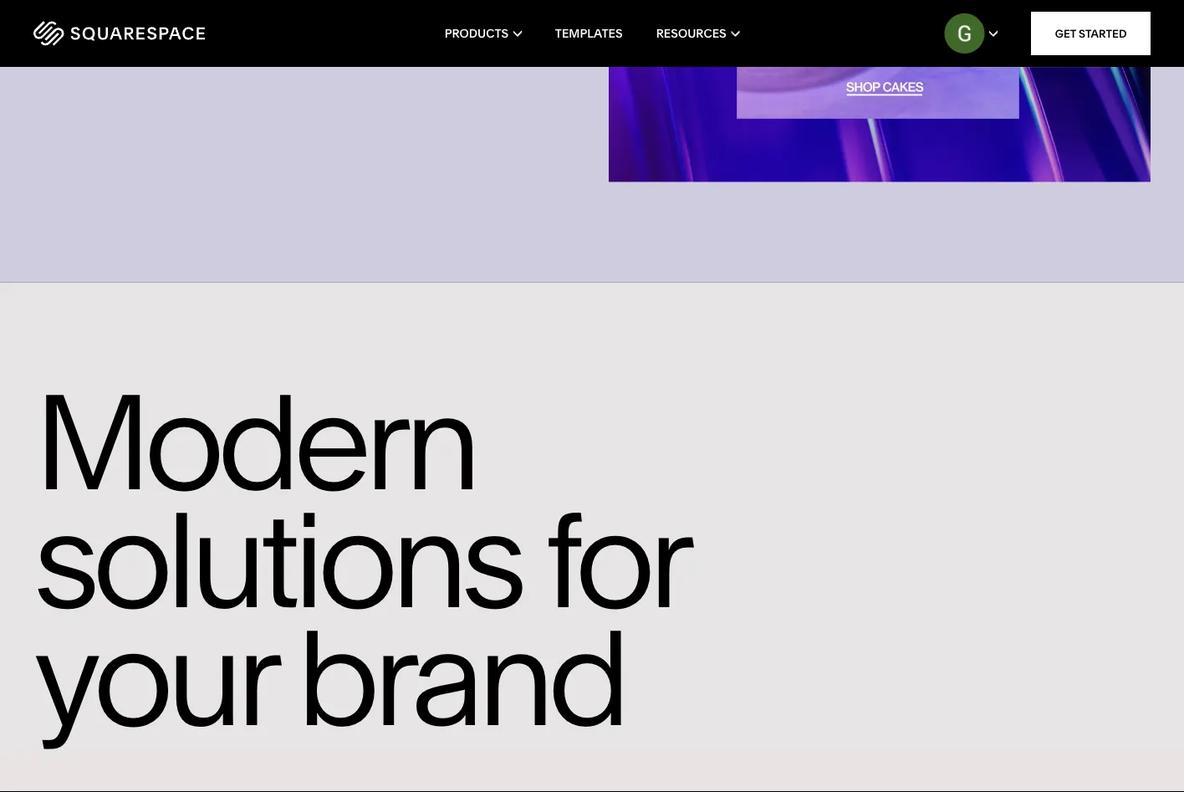 Task type: locate. For each thing, give the bounding box(es) containing it.
for
[[544, 479, 685, 641]]

squarespace logo image
[[33, 21, 205, 46]]

modern
[[33, 361, 474, 523]]

products
[[445, 26, 509, 41]]

get
[[1055, 27, 1076, 40]]

templates link
[[555, 0, 623, 67]]

an email displaying purple jello cake on a glass structure, illustrating email automation. image
[[609, 0, 1151, 182]]

get started
[[1055, 27, 1127, 40]]

templates
[[555, 26, 623, 41]]

resources
[[656, 26, 727, 41]]

products button
[[445, 0, 522, 67]]

resources button
[[656, 0, 740, 67]]



Task type: describe. For each thing, give the bounding box(es) containing it.
modern solutions for your brand
[[33, 361, 685, 759]]

get started link
[[1031, 12, 1151, 55]]

solutions
[[33, 479, 520, 641]]

brand
[[296, 597, 624, 759]]

squarespace logo link
[[33, 21, 257, 46]]

started
[[1079, 27, 1127, 40]]

your
[[33, 597, 272, 759]]



Task type: vqa. For each thing, say whether or not it's contained in the screenshot.
middle a
no



